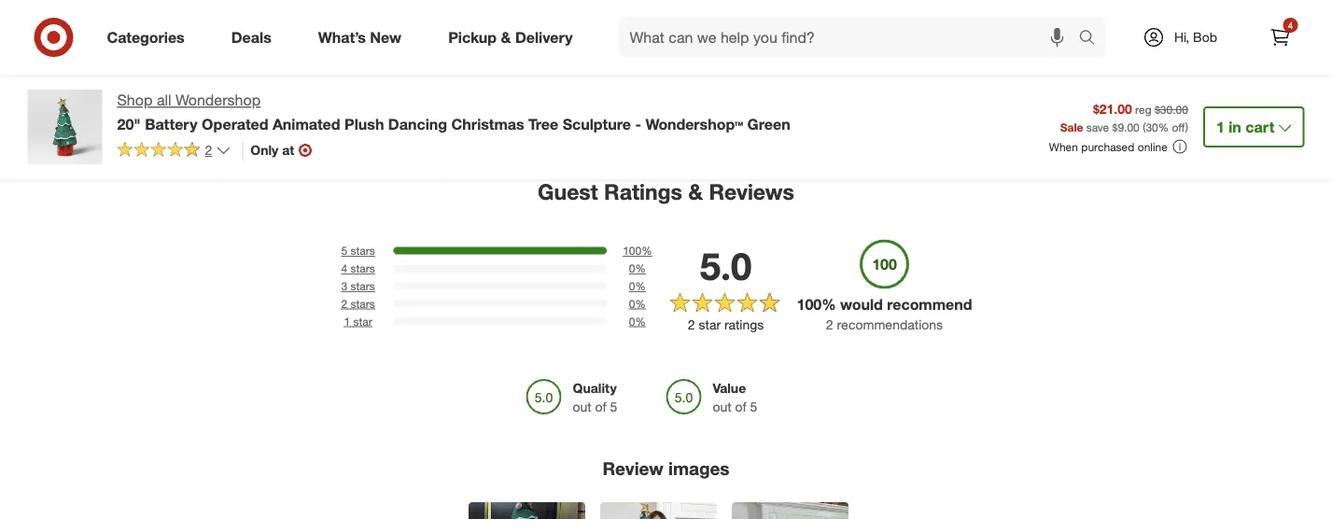 Task type: vqa. For each thing, say whether or not it's contained in the screenshot.
outdoor
no



Task type: locate. For each thing, give the bounding box(es) containing it.
0 %
[[629, 261, 646, 275], [629, 279, 646, 293], [629, 297, 646, 311], [629, 314, 646, 328]]

0 horizontal spatial 4
[[341, 261, 348, 275]]

1 horizontal spatial lid
[[1091, 18, 1109, 34]]

1 horizontal spatial 4
[[1289, 19, 1294, 31]]

1 horizontal spatial -
[[667, 18, 672, 34]]

of inside quality out of 5
[[595, 399, 607, 415]]

3
[[341, 279, 348, 293]]

image of 20" battery operated animated plush dancing christmas tree sculpture - wondershop™ green image
[[28, 90, 102, 164]]

calendar inside the lego star wars 2023 advent calendar holiday building set 75366
[[274, 16, 327, 32]]

1 0 from the top
[[629, 261, 636, 275]]

caraway
[[39, 0, 89, 16], [801, 0, 851, 2], [1182, 0, 1232, 16]]

out inside quality out of 5
[[573, 399, 592, 415]]

lid
[[892, 2, 910, 18], [1091, 18, 1109, 34]]

wars
[[295, 0, 325, 16]]

2 of from the left
[[736, 399, 747, 415]]

0 horizontal spatial caraway
[[39, 0, 89, 16]]

guest
[[538, 179, 598, 205]]

calendar for sponsored
[[610, 18, 663, 34]]

2 set from the left
[[1182, 32, 1202, 48]]

pickup & delivery link
[[433, 17, 596, 58]]

0 horizontal spatial with
[[865, 2, 889, 18]]

0 vertical spatial -
[[667, 18, 672, 34]]

3 0 from the top
[[629, 297, 636, 311]]

% for 4 stars
[[636, 261, 646, 275]]

out inside "value out of 5"
[[713, 399, 732, 415]]

3 stars from the top
[[351, 279, 375, 293]]

stars up "4 stars"
[[351, 244, 375, 258]]

caraway inside caraway home 10.5" ceramic fry pan slate sponsored
[[39, 0, 89, 16]]

0 horizontal spatial set
[[280, 32, 300, 48]]

and
[[1113, 18, 1135, 34]]

1 set from the left
[[280, 32, 300, 48]]

caraway left fry
[[39, 0, 89, 16]]

0 vertical spatial cream
[[914, 2, 953, 18]]

0 horizontal spatial -
[[635, 115, 642, 133]]

cream inside caraway home 9pc non- stick ceramic cookware set cream
[[1205, 32, 1244, 48]]

4 link
[[1260, 17, 1301, 58]]

% inside "$21.00 reg $30.00 sale save $ 9.00 ( 30 % off )"
[[1159, 120, 1169, 134]]

caraway for pan
[[801, 0, 851, 2]]

1 of from the left
[[595, 399, 607, 415]]

save
[[1087, 120, 1110, 134]]

5 inside quality out of 5
[[610, 399, 618, 415]]

of inside "value out of 5"
[[736, 399, 747, 415]]

0
[[629, 261, 636, 275], [629, 279, 636, 293], [629, 297, 636, 311], [629, 314, 636, 328]]

4 down "9pc"
[[1289, 19, 1294, 31]]

4
[[1289, 19, 1294, 31], [341, 261, 348, 275]]

stars down 5 stars
[[351, 261, 375, 275]]

$30.00
[[1155, 102, 1189, 116]]

0 horizontal spatial cream
[[914, 2, 953, 18]]

building
[[229, 32, 277, 48]]

1 horizontal spatial star
[[699, 316, 721, 332]]

2 home from the left
[[855, 0, 890, 2]]

caraway up bob
[[1182, 0, 1232, 16]]

kinder holiday milk chocolate countdown calendar - 4.4oz sponsored
[[610, 0, 742, 48]]

1 star
[[344, 314, 372, 328]]

non-
[[1300, 0, 1330, 16]]

% for 3 stars
[[636, 279, 646, 293]]

latching
[[1036, 34, 1087, 51]]

2 horizontal spatial caraway
[[1182, 0, 1232, 16]]

-
[[667, 18, 672, 34], [635, 115, 642, 133]]

sponsored inside the kinder holiday milk chocolate countdown calendar - 4.4oz sponsored
[[610, 34, 666, 48]]

dancing
[[388, 115, 447, 133]]

1 0 % from the top
[[629, 261, 646, 275]]

quality
[[573, 380, 617, 397]]

2 caraway from the left
[[801, 0, 851, 2]]

2 0 % from the top
[[629, 279, 646, 293]]

1 vertical spatial holiday
[[331, 16, 374, 32]]

star left ratings
[[699, 316, 721, 332]]

pan right saute
[[838, 2, 861, 18]]

100 left would on the bottom of the page
[[797, 296, 822, 314]]

0 horizontal spatial 100
[[623, 244, 642, 258]]

4 stars from the top
[[351, 297, 375, 311]]

holiday inside the lego star wars 2023 advent calendar holiday building set 75366
[[331, 16, 374, 32]]

0 horizontal spatial calendar
[[274, 16, 327, 32]]

cream left iris
[[914, 2, 953, 18]]

4 up the 3
[[341, 261, 348, 275]]

100 for 100 %
[[623, 244, 642, 258]]

2 horizontal spatial home
[[1236, 0, 1271, 16]]

reviews
[[709, 179, 795, 205]]

lego
[[229, 0, 264, 16]]

2 out from the left
[[713, 399, 732, 415]]

3 0 % from the top
[[629, 297, 646, 311]]

purchased
[[1082, 140, 1135, 154]]

1 horizontal spatial &
[[689, 179, 703, 205]]

0 vertical spatial 1
[[1217, 118, 1225, 136]]

0 horizontal spatial lid
[[892, 2, 910, 18]]

pan right fry
[[113, 16, 136, 32]]

5 for quality out of 5
[[610, 399, 618, 415]]

1 horizontal spatial calendar
[[610, 18, 663, 34]]

cream
[[914, 2, 953, 18], [1205, 32, 1244, 48]]

out for quality out of 5
[[573, 399, 592, 415]]

100 for 100 % would recommend 2 recommendations
[[797, 296, 822, 314]]

1 vertical spatial 1
[[344, 314, 350, 328]]

1 vertical spatial 4
[[341, 261, 348, 275]]

1 vertical spatial cream
[[1205, 32, 1244, 48]]

1 out from the left
[[573, 399, 592, 415]]

recommend
[[887, 296, 973, 314]]

2 down operated at left top
[[205, 142, 212, 158]]

0 horizontal spatial pan
[[113, 16, 136, 32]]

lid left and at the right
[[1091, 18, 1109, 34]]

caraway for stick
[[1182, 0, 1232, 16]]

0 horizontal spatial &
[[501, 28, 511, 46]]

3 home from the left
[[1236, 0, 1271, 16]]

home left "9pc"
[[1236, 0, 1271, 16]]

1 horizontal spatial out
[[713, 399, 732, 415]]

bob
[[1194, 29, 1218, 45]]

&
[[501, 28, 511, 46], [689, 179, 703, 205]]

1 stars from the top
[[351, 244, 375, 258]]

1 horizontal spatial set
[[1182, 32, 1202, 48]]

5 for value out of 5
[[751, 399, 758, 415]]

iris usa 4pack 19qt clear view plastic storage bin with lid and secure latching buckles, red link
[[991, 0, 1145, 67]]

ceramic right stick
[[1214, 16, 1263, 32]]

1 horizontal spatial ceramic
[[1214, 16, 1263, 32]]

1 horizontal spatial pan
[[838, 2, 861, 18]]

2 0 from the top
[[629, 279, 636, 293]]

3 caraway from the left
[[1182, 0, 1232, 16]]

of down quality at bottom left
[[595, 399, 607, 415]]

of
[[595, 399, 607, 415], [736, 399, 747, 415]]

value
[[713, 380, 746, 397]]

1
[[1217, 118, 1225, 136], [344, 314, 350, 328]]

all
[[157, 91, 171, 109]]

red
[[991, 51, 1015, 67]]

100
[[623, 244, 642, 258], [797, 296, 822, 314]]

5 down ratings
[[751, 399, 758, 415]]

1 horizontal spatial caraway
[[801, 0, 851, 2]]

100 down ratings
[[623, 244, 642, 258]]

deals
[[231, 28, 272, 46]]

home left 10.5"
[[93, 0, 128, 16]]

star down 2 stars
[[354, 314, 372, 328]]

1 horizontal spatial 100
[[797, 296, 822, 314]]

home inside caraway home 4.5qt saute pan with lid cream sponsored
[[855, 0, 890, 2]]

0 horizontal spatial 1
[[344, 314, 350, 328]]

with inside caraway home 4.5qt saute pan with lid cream sponsored
[[865, 2, 889, 18]]

wondershop
[[176, 91, 261, 109]]

5 up "4 stars"
[[341, 244, 348, 258]]

out
[[573, 399, 592, 415], [713, 399, 732, 415]]

1 in cart for 20" battery operated animated plush dancing christmas tree sculpture - wondershop™ green element
[[1217, 118, 1275, 136]]

0 horizontal spatial home
[[93, 0, 128, 16]]

home left 4.5qt
[[855, 0, 890, 2]]

- left 4.4oz
[[667, 18, 672, 34]]

0 vertical spatial &
[[501, 28, 511, 46]]

2 stars from the top
[[351, 261, 375, 275]]

1 horizontal spatial 1
[[1217, 118, 1225, 136]]

caraway up what can we help you find? suggestions appear below 'search box'
[[801, 0, 851, 2]]

out down the value
[[713, 399, 732, 415]]

1 horizontal spatial cream
[[1205, 32, 1244, 48]]

off
[[1172, 120, 1186, 134]]

1 for 1 star
[[344, 314, 350, 328]]

0 for 2 stars
[[629, 297, 636, 311]]

usa
[[1019, 0, 1046, 2]]

0 horizontal spatial of
[[595, 399, 607, 415]]

of down the value
[[736, 399, 747, 415]]

- inside 'shop all wondershop 20" battery operated animated plush dancing christmas tree sculpture - wondershop™ green'
[[635, 115, 642, 133]]

lid inside caraway home 4.5qt saute pan with lid cream sponsored
[[892, 2, 910, 18]]

caraway home 9pc non- stick ceramic cookware set cream
[[1182, 0, 1330, 48]]

0 % for 2 stars
[[629, 297, 646, 311]]

5
[[341, 244, 348, 258], [610, 399, 618, 415], [751, 399, 758, 415]]

& right ratings
[[689, 179, 703, 205]]

out down quality at bottom left
[[573, 399, 592, 415]]

1 horizontal spatial holiday
[[652, 0, 696, 2]]

0 vertical spatial holiday
[[652, 0, 696, 2]]

%
[[1159, 120, 1169, 134], [642, 244, 652, 258], [636, 261, 646, 275], [636, 279, 646, 293], [822, 296, 836, 314], [636, 297, 646, 311], [636, 314, 646, 328]]

ceramic inside caraway home 9pc non- stick ceramic cookware set cream
[[1214, 16, 1263, 32]]

delivery
[[515, 28, 573, 46]]

1 horizontal spatial 5
[[610, 399, 618, 415]]

ceramic
[[39, 16, 88, 32], [1214, 16, 1263, 32]]

only
[[251, 142, 279, 158]]

shop
[[117, 91, 153, 109]]

2023
[[328, 0, 357, 16]]

1 vertical spatial 100
[[797, 296, 822, 314]]

star for 2
[[699, 316, 721, 332]]

100 % would recommend 2 recommendations
[[797, 296, 973, 333]]

1 home from the left
[[93, 0, 128, 16]]

2 left recommendations
[[826, 317, 834, 333]]

100 inside 100 % would recommend 2 recommendations
[[797, 296, 822, 314]]

of for value
[[736, 399, 747, 415]]

0 horizontal spatial star
[[354, 314, 372, 328]]

with inside iris usa 4pack 19qt clear view plastic storage bin with lid and secure latching buckles, red
[[1063, 18, 1087, 34]]

4 0 from the top
[[629, 314, 636, 328]]

1 caraway from the left
[[39, 0, 89, 16]]

4.5qt
[[894, 0, 924, 2]]

1 horizontal spatial with
[[1063, 18, 1087, 34]]

star
[[354, 314, 372, 328], [699, 316, 721, 332]]

1 down 2 stars
[[344, 314, 350, 328]]

0 horizontal spatial holiday
[[331, 16, 374, 32]]

0 vertical spatial 100
[[623, 244, 642, 258]]

home for with
[[855, 0, 890, 2]]

5 inside "value out of 5"
[[751, 399, 758, 415]]

set inside caraway home 9pc non- stick ceramic cookware set cream
[[1182, 32, 1202, 48]]

plush
[[345, 115, 384, 133]]

2 horizontal spatial 5
[[751, 399, 758, 415]]

1 vertical spatial &
[[689, 179, 703, 205]]

stars
[[351, 244, 375, 258], [351, 261, 375, 275], [351, 279, 375, 293], [351, 297, 375, 311]]

2 ceramic from the left
[[1214, 16, 1263, 32]]

1 horizontal spatial home
[[855, 0, 890, 2]]

lid right saute
[[892, 2, 910, 18]]

1 vertical spatial -
[[635, 115, 642, 133]]

% for 1 star
[[636, 314, 646, 328]]

2 for 2 star ratings
[[688, 316, 695, 332]]

calendar inside the kinder holiday milk chocolate countdown calendar - 4.4oz sponsored
[[610, 18, 663, 34]]

home inside caraway home 10.5" ceramic fry pan slate sponsored
[[93, 0, 128, 16]]

$
[[1113, 120, 1118, 134]]

0 vertical spatial 4
[[1289, 19, 1294, 31]]

2 down the 3
[[341, 297, 348, 311]]

5 down quality at bottom left
[[610, 399, 618, 415]]

sculpture
[[563, 115, 631, 133]]

5 stars
[[341, 244, 375, 258]]

holiday inside the kinder holiday milk chocolate countdown calendar - 4.4oz sponsored
[[652, 0, 696, 2]]

- right sculpture
[[635, 115, 642, 133]]

0 for 3 stars
[[629, 279, 636, 293]]

storage
[[991, 18, 1037, 34]]

caraway inside caraway home 9pc non- stick ceramic cookware set cream
[[1182, 0, 1232, 16]]

stars down the 3 stars
[[351, 297, 375, 311]]

& right pickup
[[501, 28, 511, 46]]

sale
[[1061, 120, 1084, 134]]

0 horizontal spatial ceramic
[[39, 16, 88, 32]]

4 0 % from the top
[[629, 314, 646, 328]]

green
[[748, 115, 791, 133]]

2 link
[[117, 141, 231, 162]]

home for pan
[[93, 0, 128, 16]]

2 left ratings
[[688, 316, 695, 332]]

0 horizontal spatial out
[[573, 399, 592, 415]]

1 left in
[[1217, 118, 1225, 136]]

cream right the hi,
[[1205, 32, 1244, 48]]

2
[[205, 142, 212, 158], [341, 297, 348, 311], [688, 316, 695, 332], [826, 317, 834, 333]]

stars down "4 stars"
[[351, 279, 375, 293]]

caraway inside caraway home 4.5qt saute pan with lid cream sponsored
[[801, 0, 851, 2]]

1 ceramic from the left
[[39, 16, 88, 32]]

1 horizontal spatial of
[[736, 399, 747, 415]]

30
[[1146, 120, 1159, 134]]

ceramic left fry
[[39, 16, 88, 32]]

home inside caraway home 9pc non- stick ceramic cookware set cream
[[1236, 0, 1271, 16]]

of for quality
[[595, 399, 607, 415]]

calendar for set
[[274, 16, 327, 32]]



Task type: describe. For each thing, give the bounding box(es) containing it.
hi,
[[1175, 29, 1190, 45]]

shop all wondershop 20" battery operated animated plush dancing christmas tree sculpture - wondershop™ green
[[117, 91, 791, 133]]

pickup
[[448, 28, 497, 46]]

0 for 1 star
[[629, 314, 636, 328]]

fry
[[91, 16, 110, 32]]

hi, bob
[[1175, 29, 1218, 45]]

view
[[1026, 2, 1054, 18]]

2 for 2
[[205, 142, 212, 158]]

0 % for 3 stars
[[629, 279, 646, 293]]

& inside pickup & delivery link
[[501, 28, 511, 46]]

tree
[[529, 115, 559, 133]]

at
[[282, 142, 294, 158]]

$21.00 reg $30.00 sale save $ 9.00 ( 30 % off )
[[1061, 100, 1189, 134]]

)
[[1186, 120, 1189, 134]]

9.00
[[1118, 120, 1140, 134]]

sponsored link
[[420, 0, 573, 32]]

caraway for fry
[[39, 0, 89, 16]]

cookware
[[1267, 16, 1326, 32]]

deals link
[[215, 17, 295, 58]]

pan inside caraway home 4.5qt saute pan with lid cream sponsored
[[838, 2, 861, 18]]

0 % for 1 star
[[629, 314, 646, 328]]

countdown
[[674, 2, 742, 18]]

$21.00
[[1093, 100, 1133, 117]]

1 for 1 in cart
[[1217, 118, 1225, 136]]

sponsored inside caraway home 4.5qt saute pan with lid cream sponsored
[[801, 18, 856, 32]]

2 inside 100 % would recommend 2 recommendations
[[826, 317, 834, 333]]

home for ceramic
[[1236, 0, 1271, 16]]

milk
[[700, 0, 724, 2]]

plastic
[[1057, 2, 1096, 18]]

iris usa 4pack 19qt clear view plastic storage bin with lid and secure latching buckles, red
[[991, 0, 1140, 67]]

search
[[1071, 30, 1116, 48]]

would
[[841, 296, 883, 314]]

cream inside caraway home 4.5qt saute pan with lid cream sponsored
[[914, 2, 953, 18]]

4 stars
[[341, 261, 375, 275]]

recommendations
[[837, 317, 943, 333]]

pickup & delivery
[[448, 28, 573, 46]]

star
[[268, 0, 292, 16]]

3 stars
[[341, 279, 375, 293]]

caraway home 4.5qt saute pan with lid cream sponsored
[[801, 0, 953, 32]]

0 % for 4 stars
[[629, 261, 646, 275]]

What can we help you find? suggestions appear below search field
[[619, 17, 1084, 58]]

categories link
[[91, 17, 208, 58]]

75366
[[304, 32, 340, 48]]

saute
[[801, 2, 835, 18]]

4 for 4
[[1289, 19, 1294, 31]]

in
[[1229, 118, 1242, 136]]

caraway home 10.5" ceramic fry pan slate sponsored
[[39, 0, 169, 46]]

ceramic inside caraway home 10.5" ceramic fry pan slate sponsored
[[39, 16, 88, 32]]

- inside the kinder holiday milk chocolate countdown calendar - 4.4oz sponsored
[[667, 18, 672, 34]]

when
[[1050, 140, 1079, 154]]

stick
[[1182, 16, 1211, 32]]

secure
[[991, 34, 1033, 51]]

4 for 4 stars
[[341, 261, 348, 275]]

value out of 5
[[713, 380, 758, 415]]

ratings
[[604, 179, 683, 205]]

iris
[[991, 0, 1016, 2]]

0 for 4 stars
[[629, 261, 636, 275]]

quality out of 5
[[573, 380, 618, 415]]

sponsored inside caraway home 10.5" ceramic fry pan slate sponsored
[[39, 32, 94, 46]]

slate
[[140, 16, 169, 32]]

1 in cart
[[1217, 118, 1275, 136]]

(
[[1143, 120, 1146, 134]]

new
[[370, 28, 402, 46]]

stars for 5 stars
[[351, 244, 375, 258]]

out for value out of 5
[[713, 399, 732, 415]]

4.4oz
[[676, 18, 707, 34]]

chocolate
[[610, 2, 670, 18]]

stars for 4 stars
[[351, 261, 375, 275]]

pan inside caraway home 10.5" ceramic fry pan slate sponsored
[[113, 16, 136, 32]]

2 for 2 stars
[[341, 297, 348, 311]]

bin
[[1040, 18, 1060, 34]]

clear
[[991, 2, 1022, 18]]

5.0
[[700, 243, 752, 289]]

stars for 2 stars
[[351, 297, 375, 311]]

2 stars
[[341, 297, 375, 311]]

reg
[[1136, 102, 1152, 116]]

star for 1
[[354, 314, 372, 328]]

categories
[[107, 28, 185, 46]]

battery
[[145, 115, 198, 133]]

images
[[669, 458, 730, 479]]

lid inside iris usa 4pack 19qt clear view plastic storage bin with lid and secure latching buckles, red
[[1091, 18, 1109, 34]]

review
[[603, 458, 664, 479]]

search button
[[1071, 17, 1116, 62]]

lego star wars 2023 advent calendar holiday building set 75366
[[229, 0, 374, 48]]

guest ratings & reviews
[[538, 179, 795, 205]]

kinder
[[610, 0, 649, 2]]

9pc
[[1275, 0, 1297, 16]]

100 %
[[623, 244, 652, 258]]

advent
[[229, 16, 270, 32]]

review images
[[603, 458, 730, 479]]

% for 5 stars
[[642, 244, 652, 258]]

wondershop™
[[646, 115, 744, 133]]

what's
[[318, 28, 366, 46]]

stars for 3 stars
[[351, 279, 375, 293]]

4pack
[[1049, 0, 1085, 2]]

% inside 100 % would recommend 2 recommendations
[[822, 296, 836, 314]]

2 star ratings
[[688, 316, 764, 332]]

0 horizontal spatial 5
[[341, 244, 348, 258]]

% for 2 stars
[[636, 297, 646, 311]]

what's new link
[[302, 17, 425, 58]]

buckles,
[[1090, 34, 1140, 51]]

when purchased online
[[1050, 140, 1168, 154]]

only at
[[251, 142, 294, 158]]

19qt
[[1089, 0, 1115, 2]]

set inside the lego star wars 2023 advent calendar holiday building set 75366
[[280, 32, 300, 48]]



